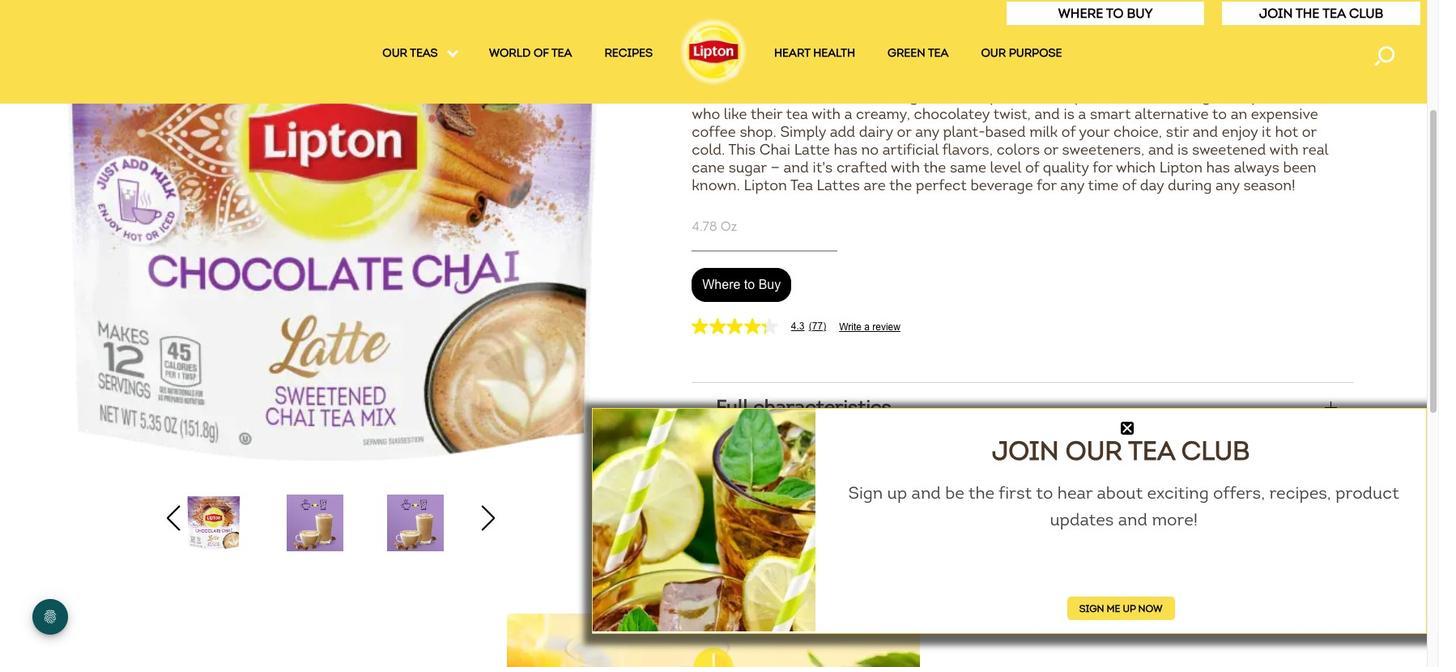 Task type: locate. For each thing, give the bounding box(es) containing it.
1 horizontal spatial or
[[1044, 141, 1059, 159]]

chai down their
[[760, 141, 791, 159]]

1 horizontal spatial this
[[1033, 87, 1060, 105]]

2 horizontal spatial latte
[[1137, 87, 1172, 105]]

0 horizontal spatial creamy,
[[856, 105, 910, 123]]

tea inside navigation
[[552, 46, 572, 60]]

green
[[888, 46, 926, 60]]

0 horizontal spatial our
[[981, 46, 1006, 60]]

tea up all. at the right top of page
[[928, 46, 949, 60]]

but
[[994, 34, 1017, 52]]

any down organic on the top of page
[[915, 123, 940, 141]]

any down 'sweetened'
[[1216, 177, 1240, 194]]

pay
[[1115, 34, 1139, 52]]

day
[[1140, 177, 1164, 194]]

for right level
[[1037, 177, 1057, 194]]

2 horizontal spatial tea
[[1213, 70, 1235, 87]]

1 vertical spatial chai
[[760, 141, 791, 159]]

1 horizontal spatial tea
[[786, 105, 808, 123]]

questions and answers
[[716, 523, 932, 547]]

our up hear on the bottom
[[1066, 435, 1123, 467]]

quality
[[1043, 159, 1089, 177]]

flavors, down the chocolatey
[[942, 141, 993, 159]]

latte
[[692, 70, 728, 87], [1137, 87, 1172, 105], [794, 141, 830, 159]]

1 horizontal spatial has
[[1207, 159, 1230, 177]]

answers
[[853, 523, 932, 547]]

creamy, up smart
[[1067, 70, 1121, 87]]

for left those
[[1290, 87, 1311, 105]]

tea left that
[[1213, 70, 1235, 87]]

0 horizontal spatial tea
[[732, 87, 754, 105]]

join the tea club button
[[1222, 1, 1422, 26]]

1 horizontal spatial of
[[1062, 123, 1076, 141]]

style up "cocoa"
[[846, 52, 880, 70]]

expensive
[[1251, 105, 1318, 123]]

known.
[[692, 177, 740, 194]]

tea
[[1213, 70, 1235, 87], [732, 87, 754, 105], [786, 105, 808, 123]]

1 vertical spatial tea
[[1129, 435, 1175, 467]]

them
[[904, 70, 939, 87]]

purpose
[[1009, 46, 1062, 60]]

with left the real
[[1270, 141, 1299, 159]]

our teas
[[383, 46, 441, 60]]

high
[[1169, 34, 1198, 52]]

to left buy
[[744, 278, 755, 292]]

up
[[1123, 603, 1136, 615]]

join the tea club
[[1260, 6, 1384, 21]]

chai
[[1313, 52, 1344, 70], [760, 141, 791, 159]]

0 horizontal spatial tea
[[552, 46, 572, 60]]

0 vertical spatial creamy,
[[1067, 70, 1121, 87]]

1 horizontal spatial chai
[[1313, 52, 1344, 70]]

spices.
[[982, 87, 1029, 105]]

this right cold.
[[729, 141, 756, 159]]

latte down the home?
[[1137, 87, 1172, 105]]

enjoy
[[1222, 123, 1258, 141]]

for left which
[[1093, 159, 1113, 177]]

1 horizontal spatial tea
[[1129, 435, 1175, 467]]

tea up exciting
[[1129, 435, 1175, 467]]

chai
[[951, 87, 979, 105]]

lattes
[[817, 177, 860, 194]]

the right be
[[969, 483, 995, 504]]

style
[[866, 34, 900, 52], [846, 52, 880, 70]]

now
[[1139, 603, 1163, 615]]

buy
[[1127, 6, 1153, 21]]

has left always
[[1207, 159, 1230, 177]]

is right black
[[731, 70, 742, 87]]

this up the milk
[[1033, 87, 1060, 105]]

real
[[1303, 141, 1329, 159]]

rejuvenating
[[1125, 70, 1210, 87]]

the right pay
[[1142, 34, 1165, 52]]

the
[[1142, 34, 1165, 52], [746, 70, 769, 87], [924, 159, 946, 177], [889, 177, 912, 194], [969, 483, 995, 504]]

of right the milk
[[1062, 123, 1076, 141]]

cafe-
[[830, 34, 866, 52], [810, 52, 846, 70]]

any left "time"
[[1061, 177, 1085, 194]]

is
[[731, 70, 742, 87], [1176, 87, 1187, 105], [1064, 105, 1075, 123], [1178, 141, 1189, 159]]

sign up and be the first to hear about exciting offers, recipes, product updates and more!
[[849, 483, 1400, 530]]

0 vertical spatial tea
[[552, 46, 572, 60]]

out
[[772, 34, 795, 52]]

creamy, up no
[[856, 105, 910, 123]]

026e8 image
[[1121, 422, 1134, 435]]

or right colors
[[1044, 141, 1059, 159]]

1 vertical spatial this
[[729, 141, 756, 159]]

sign me up now
[[1080, 603, 1163, 615]]

tea right their
[[786, 105, 808, 123]]

updates
[[1050, 509, 1114, 530]]

0 vertical spatial this
[[1033, 87, 1060, 105]]

tea right black
[[732, 87, 754, 105]]

0 horizontal spatial latte
[[692, 70, 728, 87]]

tea right of in the top left of the page
[[552, 46, 572, 60]]

to right first
[[1036, 483, 1053, 504]]

2 horizontal spatial or
[[1302, 123, 1317, 141]]

crafted
[[837, 159, 888, 177]]

or right the dairy
[[897, 123, 912, 141]]

1 horizontal spatial our
[[1066, 435, 1123, 467]]

4.3 (77)
[[791, 321, 826, 332]]

to
[[1096, 34, 1111, 52], [732, 52, 746, 70], [885, 70, 900, 87], [1212, 105, 1227, 123], [744, 278, 755, 292], [1036, 483, 1053, 504]]

lipton right "known."
[[744, 177, 787, 194]]

of left day
[[1123, 177, 1137, 194]]

the up their
[[746, 70, 769, 87]]

lipton orange and basil fancy iced tea recipe image
[[507, 614, 920, 667]]

flavors,
[[939, 34, 990, 52], [942, 141, 993, 159]]

1 vertical spatial flavors,
[[942, 141, 993, 159]]

season!
[[1244, 177, 1296, 194]]

—
[[771, 159, 780, 177]]

write a review button
[[839, 322, 901, 333]]

1 horizontal spatial for
[[1093, 159, 1113, 177]]

home?
[[1142, 52, 1188, 70]]

with left 'rich'
[[757, 87, 787, 105]]

sweeteners,
[[1062, 141, 1145, 159]]

1 vertical spatial our
[[1066, 435, 1123, 467]]

0 horizontal spatial this
[[729, 141, 756, 159]]

more!
[[1152, 509, 1198, 530]]

to
[[1107, 6, 1124, 21]]

sign
[[1080, 603, 1104, 615]]

join
[[992, 435, 1059, 467]]

2 horizontal spatial any
[[1216, 177, 1240, 194]]

milk
[[1030, 123, 1058, 141]]

sugar
[[729, 159, 767, 177]]

lipton down conveniently
[[1064, 87, 1107, 105]]

hot
[[1275, 123, 1299, 141]]

0 vertical spatial flavors,
[[939, 34, 990, 52]]

no
[[862, 141, 879, 159]]

chocolate
[[1238, 52, 1310, 70]]

colors
[[997, 141, 1040, 159]]

where
[[1058, 6, 1104, 21]]

flavors, up all. at the right top of page
[[939, 34, 990, 52]]

tea right the —
[[791, 177, 813, 194]]

chai up those
[[1313, 52, 1344, 70]]

1 horizontal spatial latte
[[794, 141, 830, 159]]

lipton
[[1191, 52, 1235, 70], [1064, 87, 1107, 105], [1160, 159, 1203, 177], [744, 177, 787, 194]]

our purpose
[[981, 46, 1062, 60]]

green tea link
[[888, 46, 949, 66]]

to left them
[[885, 70, 900, 87]]

latte down love in the top of the page
[[692, 70, 728, 87]]

tea right the
[[1323, 6, 1346, 21]]

our inside navigation
[[981, 46, 1006, 60]]

navigation
[[0, 46, 1427, 66]]

or right hot
[[1302, 123, 1317, 141]]

4.78
[[692, 219, 717, 234]]

conveniently
[[1033, 52, 1121, 70]]

hear
[[1058, 483, 1093, 504]]

0 vertical spatial our
[[981, 46, 1006, 60]]

our up indulge
[[981, 46, 1006, 60]]

the
[[1296, 6, 1320, 21]]

love trying out new cafe-style latte flavors, but don't want to pay the high coffeehouse price? want to create a cafe-style experience easily and conveniently at home? lipton chocolate chai latte is the ultimate answer to them all. indulge in this creamy, rejuvenating tea that combines black tea with rich cocoa and organic chai spices. this lipton tea latte is a great option for those who like their tea with a creamy, chocolatey twist, and is a smart alternative to an expensive coffee shop. simply add dairy or any plant-based milk of your choice, stir and enjoy it hot or cold. this chai latte has no artificial flavors, colors or sweeteners, and is sweetened with real cane sugar — and it's crafted with the same level of quality for which lipton has always been known. lipton tea lattes are the perfect beverage for any time of day during any season!
[[692, 34, 1353, 194]]

0 horizontal spatial has
[[834, 141, 858, 159]]

this
[[1033, 87, 1060, 105], [729, 141, 756, 159]]

this
[[1038, 70, 1063, 87]]

for
[[1290, 87, 1311, 105], [1093, 159, 1113, 177], [1037, 177, 1057, 194]]

latte right the —
[[794, 141, 830, 159]]

it
[[1262, 123, 1272, 141]]

has left no
[[834, 141, 858, 159]]

don't
[[1020, 34, 1056, 52]]

of right level
[[1025, 159, 1039, 177]]

recipes,
[[1270, 483, 1331, 504]]

tea inside button
[[1323, 6, 1346, 21]]



Task type: describe. For each thing, give the bounding box(es) containing it.
be
[[945, 483, 965, 504]]

create
[[750, 52, 794, 70]]

are
[[864, 177, 886, 194]]

navigation containing our teas
[[0, 46, 1427, 66]]

questions and answers link
[[716, 523, 932, 548]]

during
[[1168, 177, 1212, 194]]

our
[[383, 46, 407, 60]]

product
[[1336, 483, 1400, 504]]

characteristics
[[754, 395, 892, 419]]

indulge
[[966, 70, 1018, 87]]

to inside button
[[744, 278, 755, 292]]

based
[[985, 123, 1026, 141]]

me
[[1107, 603, 1121, 615]]

want
[[692, 52, 728, 70]]

club
[[1182, 435, 1250, 467]]

price?
[[1290, 34, 1332, 52]]

tea down at
[[1110, 87, 1133, 105]]

artificial
[[883, 141, 939, 159]]

simply
[[781, 123, 826, 141]]

great
[[1203, 87, 1239, 105]]

0 horizontal spatial of
[[1025, 159, 1039, 177]]

to right want
[[732, 52, 746, 70]]

black
[[692, 87, 728, 105]]

at
[[1125, 52, 1138, 70]]

to left an
[[1212, 105, 1227, 123]]

cane
[[692, 159, 725, 177]]

their
[[751, 105, 783, 123]]

1 horizontal spatial any
[[1061, 177, 1085, 194]]

all.
[[943, 70, 963, 87]]

signup image
[[593, 409, 816, 632]]

to left pay
[[1096, 34, 1111, 52]]

2 horizontal spatial for
[[1290, 87, 1311, 105]]

green tea
[[888, 46, 949, 60]]

where
[[703, 278, 741, 292]]

open privacy settings image
[[32, 599, 68, 635]]

where to buy button
[[1006, 1, 1206, 26]]

choice,
[[1114, 123, 1162, 141]]

0 horizontal spatial for
[[1037, 177, 1057, 194]]

health
[[813, 46, 855, 60]]

sign
[[849, 483, 883, 504]]

article icon image
[[693, 648, 734, 667]]

same
[[950, 159, 987, 177]]

with right "are"
[[891, 159, 920, 177]]

1 vertical spatial creamy,
[[856, 105, 910, 123]]

is up stir
[[1176, 87, 1187, 105]]

world
[[489, 46, 531, 60]]

tea inside navigation
[[928, 46, 949, 60]]

an
[[1231, 105, 1248, 123]]

offers,
[[1213, 483, 1265, 504]]

world of tea link
[[489, 46, 572, 66]]

our teas link
[[383, 46, 457, 66]]

new
[[799, 34, 826, 52]]

lipton site logo image
[[677, 15, 750, 87]]

dairy
[[859, 123, 893, 141]]

write a review
[[839, 322, 901, 333]]

twist,
[[993, 105, 1031, 123]]

shop.
[[740, 123, 777, 141]]

oz
[[721, 219, 737, 234]]

combines
[[1271, 70, 1337, 87]]

ultimate
[[772, 70, 829, 87]]

cold.
[[692, 141, 725, 159]]

with down ultimate
[[812, 105, 841, 123]]

the inside sign up and be the first to hear about exciting offers, recipes, product updates and more!
[[969, 483, 995, 504]]

review
[[873, 322, 901, 333]]

always
[[1234, 159, 1280, 177]]

join our tea club
[[992, 435, 1250, 467]]

coffee
[[692, 123, 736, 141]]

the left same
[[924, 159, 946, 177]]

in
[[1022, 70, 1034, 87]]

up
[[887, 483, 907, 504]]

beverage
[[971, 177, 1033, 194]]

2 horizontal spatial of
[[1123, 177, 1137, 194]]

trying
[[727, 34, 768, 52]]

easily
[[962, 52, 1000, 70]]

club
[[1350, 6, 1384, 21]]

0 horizontal spatial chai
[[760, 141, 791, 159]]

first
[[999, 483, 1032, 504]]

sign me up now link
[[1067, 597, 1175, 620]]

the right "are"
[[889, 177, 912, 194]]

1 horizontal spatial creamy,
[[1067, 70, 1121, 87]]

been
[[1284, 159, 1317, 177]]

style left latte at the right top
[[866, 34, 900, 52]]

0 horizontal spatial any
[[915, 123, 940, 141]]

(77)
[[809, 321, 826, 332]]

full
[[716, 395, 748, 419]]

0 horizontal spatial or
[[897, 123, 912, 141]]

add
[[830, 123, 856, 141]]

is up during
[[1178, 141, 1189, 159]]

reviews
[[716, 459, 790, 483]]

lipton down stir
[[1160, 159, 1203, 177]]

who
[[692, 105, 720, 123]]

love
[[692, 34, 724, 52]]

reviews link
[[716, 459, 790, 484]]

is left your at the right top of the page
[[1064, 105, 1075, 123]]

full characteristics link
[[716, 395, 892, 420]]

join
[[1260, 6, 1293, 21]]

about
[[1097, 483, 1143, 504]]

tea for of
[[552, 46, 572, 60]]

heart
[[774, 46, 810, 60]]

to inside sign up and be the first to hear about exciting offers, recipes, product updates and more!
[[1036, 483, 1053, 504]]

world of tea
[[489, 46, 572, 60]]

cocoa
[[821, 87, 862, 105]]

lipton up great
[[1191, 52, 1235, 70]]

tea for our
[[1129, 435, 1175, 467]]

join the tea club link
[[1260, 6, 1384, 21]]

0 vertical spatial chai
[[1313, 52, 1344, 70]]

heart health link
[[774, 46, 855, 66]]

your
[[1079, 123, 1110, 141]]

latte
[[904, 34, 936, 52]]

rich
[[790, 87, 817, 105]]



Task type: vqa. For each thing, say whether or not it's contained in the screenshot.
article icon to the right
no



